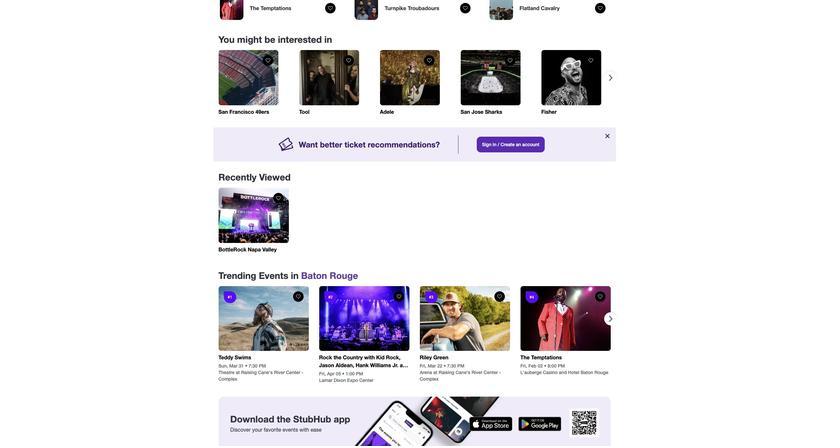 Task type: vqa. For each thing, say whether or not it's contained in the screenshot.
the 'Turnpike' on the left top
yes



Task type: locate. For each thing, give the bounding box(es) containing it.
san left jose
[[461, 109, 471, 115]]

riley
[[420, 354, 432, 361]]

at for green
[[434, 370, 438, 375]]

hank
[[356, 362, 369, 368]]

stubhub
[[294, 414, 332, 425]]

31
[[239, 363, 244, 369]]

1 horizontal spatial at
[[434, 370, 438, 375]]

mar inside teddy swims sun, mar 31 • 7:30 pm theatre at raising cane's river center - complex
[[229, 363, 238, 369]]

the inside the temptations fri, feb 02 • 8:00 pm l'auberge casino and hotel baton rouge
[[521, 354, 530, 361]]

1 cane's from the left
[[258, 370, 273, 375]]

flatland cavalry link
[[489, 0, 611, 21]]

2 river from the left
[[472, 370, 483, 375]]

0 vertical spatial the
[[250, 5, 259, 11]]

mar for riley
[[428, 363, 436, 369]]

temptations up 8:00
[[532, 354, 562, 361]]

• right 02
[[545, 363, 547, 369]]

pm right 8:00
[[558, 363, 565, 369]]

2 horizontal spatial -
[[500, 370, 501, 375]]

fisher link
[[542, 50, 602, 116]]

#2
[[329, 295, 333, 300]]

1 vertical spatial the
[[277, 414, 291, 425]]

center
[[286, 370, 301, 375], [484, 370, 498, 375], [360, 378, 374, 383]]

san for san francisco 49ers
[[219, 109, 228, 115]]

cane's for riley green
[[456, 370, 471, 375]]

river inside teddy swims sun, mar 31 • 7:30 pm theatre at raising cane's river center - complex
[[274, 370, 285, 375]]

complex inside riley green fri, mar 22 • 7:30 pm arena at raising cane's river center - complex
[[420, 376, 439, 382]]

sign in / create an account
[[483, 142, 540, 147]]

1 raising from the left
[[241, 370, 257, 375]]

at inside riley green fri, mar 22 • 7:30 pm arena at raising cane's river center - complex
[[434, 370, 438, 375]]

7:30 right 31
[[249, 363, 258, 369]]

0 horizontal spatial at
[[236, 370, 240, 375]]

1 horizontal spatial fri,
[[420, 363, 427, 369]]

pm right the "22" in the bottom of the page
[[458, 363, 465, 369]]

apr
[[327, 371, 335, 377]]

in right interested at top
[[325, 34, 332, 45]]

2 7:30 from the left
[[448, 363, 456, 369]]

1 vertical spatial temptations
[[532, 354, 562, 361]]

1 horizontal spatial the
[[521, 354, 530, 361]]

rouge
[[595, 370, 609, 375]]

and inside rock the country with kid rock, jason aldean, hank williams jr. and more - 2 day pass (april 5-6)
[[400, 362, 410, 368]]

the inside rock the country with kid rock, jason aldean, hank williams jr. and more - 2 day pass (april 5-6)
[[334, 354, 342, 361]]

in
[[325, 34, 332, 45], [493, 142, 497, 147], [291, 270, 299, 281]]

fisher
[[542, 109, 557, 115]]

- inside teddy swims sun, mar 31 • 7:30 pm theatre at raising cane's river center - complex
[[302, 370, 304, 375]]

0 horizontal spatial raising
[[241, 370, 257, 375]]

pm inside fri, apr 05 • 1:00 pm lamar dixon expo center
[[356, 371, 363, 377]]

pm inside the temptations fri, feb 02 • 8:00 pm l'auberge casino and hotel baton rouge
[[558, 363, 565, 369]]

the up feb
[[521, 354, 530, 361]]

2 complex from the left
[[420, 376, 439, 382]]

1 horizontal spatial in
[[325, 34, 332, 45]]

1 vertical spatial with
[[300, 427, 309, 433]]

1 horizontal spatial temptations
[[532, 354, 562, 361]]

1 horizontal spatial raising
[[439, 370, 455, 375]]

san inside 'link'
[[219, 109, 228, 115]]

- for teddy swims
[[302, 370, 304, 375]]

raising down 31
[[241, 370, 257, 375]]

raising down the "22" in the bottom of the page
[[439, 370, 455, 375]]

flatland cavalry
[[520, 5, 560, 11]]

might
[[237, 34, 262, 45]]

pm inside riley green fri, mar 22 • 7:30 pm arena at raising cane's river center - complex
[[458, 363, 465, 369]]

• right the "22" in the bottom of the page
[[444, 363, 446, 369]]

1 horizontal spatial complex
[[420, 376, 439, 382]]

center inside riley green fri, mar 22 • 7:30 pm arena at raising cane's river center - complex
[[484, 370, 498, 375]]

1 river from the left
[[274, 370, 285, 375]]

• right 2
[[342, 371, 345, 377]]

pm inside teddy swims sun, mar 31 • 7:30 pm theatre at raising cane's river center - complex
[[259, 363, 266, 369]]

2 horizontal spatial in
[[493, 142, 497, 147]]

and
[[400, 362, 410, 368], [559, 370, 567, 375]]

complex inside teddy swims sun, mar 31 • 7:30 pm theatre at raising cane's river center - complex
[[219, 376, 238, 382]]

sun,
[[219, 363, 228, 369]]

1 horizontal spatial mar
[[428, 363, 436, 369]]

0 vertical spatial and
[[400, 362, 410, 368]]

2 at from the left
[[434, 370, 438, 375]]

0 horizontal spatial 7:30
[[249, 363, 258, 369]]

7:30
[[249, 363, 258, 369], [448, 363, 456, 369]]

san jose sharks link
[[461, 50, 521, 116]]

2 san from the left
[[461, 109, 471, 115]]

0 horizontal spatial cane's
[[258, 370, 273, 375]]

and left hotel
[[559, 370, 567, 375]]

with inside rock the country with kid rock, jason aldean, hank williams jr. and more - 2 day pass (april 5-6)
[[365, 354, 375, 361]]

6)
[[386, 370, 390, 376]]

san
[[219, 109, 228, 115], [461, 109, 471, 115]]

center inside teddy swims sun, mar 31 • 7:30 pm theatre at raising cane's river center - complex
[[286, 370, 301, 375]]

scan this qr code with your phone to be sent to the app store to download the stubhub app image
[[570, 409, 599, 437]]

complex down 'arena'
[[420, 376, 439, 382]]

1 mar from the left
[[229, 363, 238, 369]]

2 horizontal spatial center
[[484, 370, 498, 375]]

1 horizontal spatial -
[[334, 370, 336, 376]]

mar inside riley green fri, mar 22 • 7:30 pm arena at raising cane's river center - complex
[[428, 363, 436, 369]]

7:30 inside teddy swims sun, mar 31 • 7:30 pm theatre at raising cane's river center - complex
[[249, 363, 258, 369]]

2 mar from the left
[[428, 363, 436, 369]]

cane's inside riley green fri, mar 22 • 7:30 pm arena at raising cane's river center - complex
[[456, 370, 471, 375]]

0 horizontal spatial -
[[302, 370, 304, 375]]

mar left the "22" in the bottom of the page
[[428, 363, 436, 369]]

fri, left feb
[[521, 363, 528, 369]]

recommendations?
[[368, 140, 440, 149]]

/
[[498, 142, 500, 147]]

0 vertical spatial temptations
[[261, 5, 292, 11]]

raising
[[241, 370, 257, 375], [439, 370, 455, 375]]

at down 31
[[236, 370, 240, 375]]

- left the 05
[[334, 370, 336, 376]]

with left ease
[[300, 427, 309, 433]]

country
[[343, 354, 363, 361]]

pass
[[353, 370, 365, 376]]

fri, for riley
[[420, 363, 427, 369]]

8:00
[[548, 363, 557, 369]]

7:30 right the "22" in the bottom of the page
[[448, 363, 456, 369]]

the temptations fri, feb 02 • 8:00 pm l'auberge casino and hotel baton rouge
[[521, 354, 609, 375]]

0 horizontal spatial in
[[291, 270, 299, 281]]

0 horizontal spatial with
[[300, 427, 309, 433]]

7:30 for riley green
[[448, 363, 456, 369]]

san left francisco
[[219, 109, 228, 115]]

1 vertical spatial in
[[493, 142, 497, 147]]

events
[[283, 427, 298, 433]]

app
[[334, 414, 351, 425]]

baton
[[581, 370, 594, 375]]

- left l'auberge
[[500, 370, 501, 375]]

1 7:30 from the left
[[249, 363, 258, 369]]

1 horizontal spatial and
[[559, 370, 567, 375]]

2 vertical spatial in
[[291, 270, 299, 281]]

raising inside teddy swims sun, mar 31 • 7:30 pm theatre at raising cane's river center - complex
[[241, 370, 257, 375]]

0 horizontal spatial and
[[400, 362, 410, 368]]

• inside teddy swims sun, mar 31 • 7:30 pm theatre at raising cane's river center - complex
[[245, 363, 248, 369]]

day
[[342, 370, 351, 376]]

0 horizontal spatial mar
[[229, 363, 238, 369]]

trending events in
[[219, 270, 299, 281]]

lamar
[[319, 378, 333, 383]]

fri, inside riley green fri, mar 22 • 7:30 pm arena at raising cane's river center - complex
[[420, 363, 427, 369]]

- inside rock the country with kid rock, jason aldean, hank williams jr. and more - 2 day pass (april 5-6)
[[334, 370, 336, 376]]

discover
[[230, 427, 251, 433]]

river
[[274, 370, 285, 375], [472, 370, 483, 375]]

the up aldean,
[[334, 354, 342, 361]]

casino
[[543, 370, 558, 375]]

• inside riley green fri, mar 22 • 7:30 pm arena at raising cane's river center - complex
[[444, 363, 446, 369]]

2 horizontal spatial fri,
[[521, 363, 528, 369]]

#1
[[228, 295, 232, 300]]

theatre
[[219, 370, 235, 375]]

mar
[[229, 363, 238, 369], [428, 363, 436, 369]]

1 san from the left
[[219, 109, 228, 115]]

1 horizontal spatial with
[[365, 354, 375, 361]]

0 horizontal spatial temptations
[[261, 5, 292, 11]]

mar left 31
[[229, 363, 238, 369]]

adele
[[380, 109, 394, 115]]

•
[[245, 363, 248, 369], [444, 363, 446, 369], [545, 363, 547, 369], [342, 371, 345, 377]]

the up events at the left of page
[[277, 414, 291, 425]]

pm down hank
[[356, 371, 363, 377]]

raising inside riley green fri, mar 22 • 7:30 pm arena at raising cane's river center - complex
[[439, 370, 455, 375]]

-
[[302, 370, 304, 375], [500, 370, 501, 375], [334, 370, 336, 376]]

and right jr.
[[400, 362, 410, 368]]

2 raising from the left
[[439, 370, 455, 375]]

center inside fri, apr 05 • 1:00 pm lamar dixon expo center
[[360, 378, 374, 383]]

0 vertical spatial with
[[365, 354, 375, 361]]

cane's inside teddy swims sun, mar 31 • 7:30 pm theatre at raising cane's river center - complex
[[258, 370, 273, 375]]

0 horizontal spatial san
[[219, 109, 228, 115]]

with up hank
[[365, 354, 375, 361]]

complex down theatre at left
[[219, 376, 238, 382]]

0 horizontal spatial complex
[[219, 376, 238, 382]]

• for swims
[[245, 363, 248, 369]]

fri, up lamar
[[319, 371, 326, 377]]

the up 'might'
[[250, 5, 259, 11]]

temptations inside the temptations fri, feb 02 • 8:00 pm l'auberge casino and hotel baton rouge
[[532, 354, 562, 361]]

0 horizontal spatial river
[[274, 370, 285, 375]]

fri, up 'arena'
[[420, 363, 427, 369]]

swims
[[235, 354, 251, 361]]

0 horizontal spatial the
[[250, 5, 259, 11]]

0 horizontal spatial fri,
[[319, 371, 326, 377]]

pm for the temptations
[[558, 363, 565, 369]]

49ers
[[256, 109, 269, 115]]

l'auberge
[[521, 370, 542, 375]]

0 vertical spatial the
[[334, 354, 342, 361]]

1 complex from the left
[[219, 376, 238, 382]]

1 horizontal spatial cane's
[[456, 370, 471, 375]]

pm right 31
[[259, 363, 266, 369]]

fri,
[[420, 363, 427, 369], [521, 363, 528, 369], [319, 371, 326, 377]]

the inside download the stubhub app discover your favorite events with ease
[[277, 414, 291, 425]]

- left more
[[302, 370, 304, 375]]

at down the "22" in the bottom of the page
[[434, 370, 438, 375]]

the for the temptations fri, feb 02 • 8:00 pm l'auberge casino and hotel baton rouge
[[521, 354, 530, 361]]

2 cane's from the left
[[456, 370, 471, 375]]

complex
[[219, 376, 238, 382], [420, 376, 439, 382]]

1 horizontal spatial the
[[334, 354, 342, 361]]

the
[[334, 354, 342, 361], [277, 414, 291, 425]]

cane's for teddy swims
[[258, 370, 273, 375]]

7:30 inside riley green fri, mar 22 • 7:30 pm arena at raising cane's river center - complex
[[448, 363, 456, 369]]

• right 31
[[245, 363, 248, 369]]

- inside riley green fri, mar 22 • 7:30 pm arena at raising cane's river center - complex
[[500, 370, 501, 375]]

ease
[[311, 427, 322, 433]]

• inside the temptations fri, feb 02 • 8:00 pm l'auberge casino and hotel baton rouge
[[545, 363, 547, 369]]

1 vertical spatial and
[[559, 370, 567, 375]]

1 horizontal spatial san
[[461, 109, 471, 115]]

turnpike troubadours
[[385, 5, 440, 11]]

1 horizontal spatial river
[[472, 370, 483, 375]]

temptations
[[261, 5, 292, 11], [532, 354, 562, 361]]

in left the /
[[493, 142, 497, 147]]

want
[[299, 140, 318, 149]]

in right events
[[291, 270, 299, 281]]

napa
[[248, 246, 261, 253]]

river inside riley green fri, mar 22 • 7:30 pm arena at raising cane's river center - complex
[[472, 370, 483, 375]]

#4
[[530, 295, 535, 300]]

0 horizontal spatial center
[[286, 370, 301, 375]]

0 horizontal spatial the
[[277, 414, 291, 425]]

temptations up you might be interested in
[[261, 5, 292, 11]]

1 horizontal spatial center
[[360, 378, 374, 383]]

at inside teddy swims sun, mar 31 • 7:30 pm theatre at raising cane's river center - complex
[[236, 370, 240, 375]]

account
[[523, 142, 540, 147]]

fri, inside the temptations fri, feb 02 • 8:00 pm l'auberge casino and hotel baton rouge
[[521, 363, 528, 369]]

at
[[236, 370, 240, 375], [434, 370, 438, 375]]

1 at from the left
[[236, 370, 240, 375]]

1 horizontal spatial 7:30
[[448, 363, 456, 369]]

1 vertical spatial the
[[521, 354, 530, 361]]



Task type: describe. For each thing, give the bounding box(es) containing it.
7:30 for teddy swims
[[249, 363, 258, 369]]

rock,
[[386, 354, 401, 361]]

center for green
[[484, 370, 498, 375]]

• for temptations
[[545, 363, 547, 369]]

temptations for the temptations
[[261, 5, 292, 11]]

bottlerock napa valley
[[219, 246, 277, 253]]

you
[[219, 34, 235, 45]]

expo
[[347, 378, 358, 383]]

more
[[319, 370, 332, 376]]

cavalry
[[541, 5, 560, 11]]

complex for riley
[[420, 376, 439, 382]]

• inside fri, apr 05 • 1:00 pm lamar dixon expo center
[[342, 371, 345, 377]]

temptations for the temptations fri, feb 02 • 8:00 pm l'auberge casino and hotel baton rouge
[[532, 354, 562, 361]]

feb
[[529, 363, 537, 369]]

be
[[265, 34, 276, 45]]

teddy swims sun, mar 31 • 7:30 pm theatre at raising cane's river center - complex
[[219, 354, 304, 382]]

favorite
[[264, 427, 281, 433]]

river for teddy swims
[[274, 370, 285, 375]]

turnpike troubadours link
[[354, 0, 476, 21]]

recently
[[219, 172, 257, 183]]

you might be interested in
[[219, 34, 332, 45]]

05
[[336, 371, 341, 377]]

at for swims
[[236, 370, 240, 375]]

mar for teddy
[[229, 363, 238, 369]]

sign in / create an account link
[[477, 137, 545, 153]]

turnpike
[[385, 5, 407, 11]]

your
[[252, 427, 263, 433]]

(april
[[366, 370, 379, 376]]

ticket
[[345, 140, 366, 149]]

jr.
[[393, 362, 399, 368]]

in inside button
[[493, 142, 497, 147]]

raising for swims
[[241, 370, 257, 375]]

pm for teddy swims
[[259, 363, 266, 369]]

#3
[[429, 295, 434, 300]]

1:00
[[346, 371, 355, 377]]

green
[[434, 354, 449, 361]]

• for green
[[444, 363, 446, 369]]

the for the temptations
[[250, 5, 259, 11]]

tool
[[299, 109, 310, 115]]

the for country
[[334, 354, 342, 361]]

want better ticket recommendations?
[[299, 140, 440, 149]]

sharks
[[485, 109, 503, 115]]

flatland
[[520, 5, 540, 11]]

san for san jose sharks
[[461, 109, 471, 115]]

download the stubhub app discover your favorite events with ease
[[230, 414, 351, 433]]

5-
[[381, 370, 386, 376]]

adele link
[[380, 50, 440, 116]]

the for stubhub
[[277, 414, 291, 425]]

download
[[230, 414, 275, 425]]

with inside download the stubhub app discover your favorite events with ease
[[300, 427, 309, 433]]

an
[[516, 142, 522, 147]]

interested
[[278, 34, 322, 45]]

center for swims
[[286, 370, 301, 375]]

better
[[320, 140, 343, 149]]

raising for green
[[439, 370, 455, 375]]

riley green fri, mar 22 • 7:30 pm arena at raising cane's river center - complex
[[420, 354, 501, 382]]

tool link
[[299, 50, 359, 116]]

san jose sharks
[[461, 109, 503, 115]]

jason
[[319, 362, 334, 368]]

fri, apr 05 • 1:00 pm lamar dixon expo center
[[319, 371, 374, 383]]

- for riley green
[[500, 370, 501, 375]]

francisco
[[230, 109, 254, 115]]

rock
[[319, 354, 332, 361]]

san francisco 49ers
[[219, 109, 269, 115]]

bottlerock napa valley link
[[219, 188, 289, 254]]

and inside the temptations fri, feb 02 • 8:00 pm l'auberge casino and hotel baton rouge
[[559, 370, 567, 375]]

bottlerock
[[219, 246, 247, 253]]

fri, inside fri, apr 05 • 1:00 pm lamar dixon expo center
[[319, 371, 326, 377]]

sign
[[483, 142, 492, 147]]

complex for teddy
[[219, 376, 238, 382]]

the temptations
[[250, 5, 292, 11]]

river for riley green
[[472, 370, 483, 375]]

kid
[[377, 354, 385, 361]]

williams
[[370, 362, 391, 368]]

events
[[259, 270, 289, 281]]

troubadours
[[408, 5, 440, 11]]

recently viewed
[[219, 172, 291, 183]]

02
[[538, 363, 543, 369]]

valley
[[263, 246, 277, 253]]

22
[[438, 363, 443, 369]]

viewed
[[259, 172, 291, 183]]

create
[[501, 142, 515, 147]]

2
[[337, 370, 340, 376]]

the temptations link
[[219, 0, 341, 21]]

hotel
[[569, 370, 580, 375]]

sign in / create an account button
[[477, 137, 545, 153]]

dixon
[[334, 378, 346, 383]]

fri, for the
[[521, 363, 528, 369]]

0 vertical spatial in
[[325, 34, 332, 45]]

jose
[[472, 109, 484, 115]]

teddy
[[219, 354, 233, 361]]

pm for riley green
[[458, 363, 465, 369]]

arena
[[420, 370, 432, 375]]

rock the country with kid rock, jason aldean, hank williams jr. and more - 2 day pass (april 5-6)
[[319, 354, 410, 376]]

aldean,
[[336, 362, 355, 368]]

trending
[[219, 270, 256, 281]]



